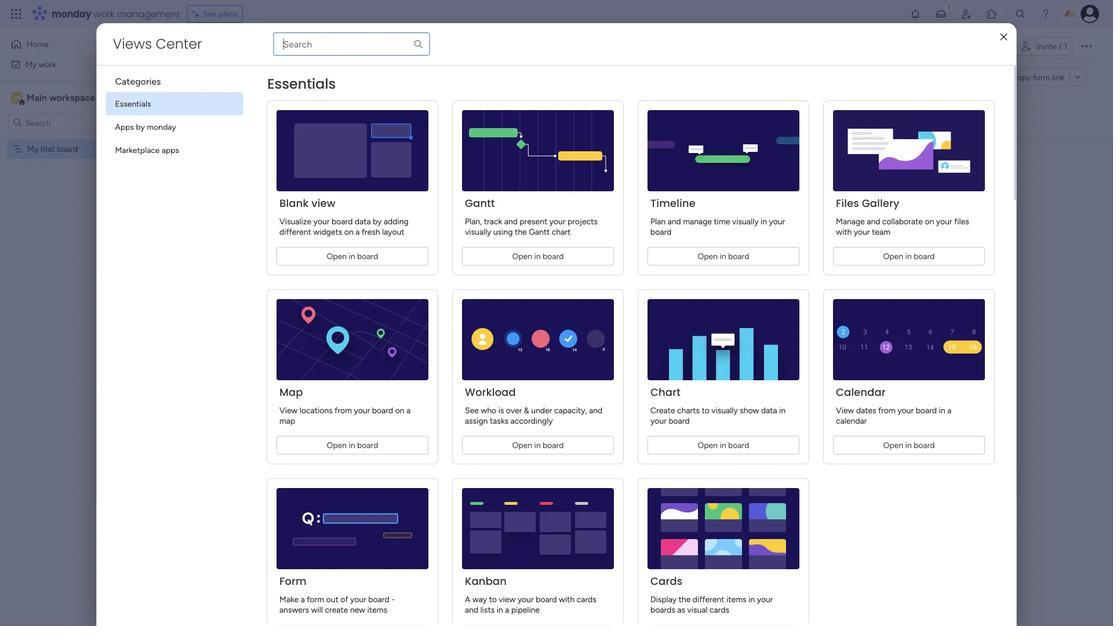 Task type: vqa. For each thing, say whether or not it's contained in the screenshot.
kanban within Kanban A way to view your board with cards and lists in a pipeline
yes



Task type: describe. For each thing, give the bounding box(es) containing it.
more views
[[629, 275, 670, 285]]

1
[[1065, 41, 1068, 51]]

invite / 1 button
[[1016, 37, 1073, 56]]

board inside list box
[[57, 144, 78, 154]]

files for files gallery
[[643, 181, 659, 191]]

0 horizontal spatial views
[[113, 34, 152, 54]]

open in board button for calendar
[[833, 436, 985, 455]]

m
[[13, 93, 20, 103]]

-
[[391, 595, 395, 605]]

way
[[473, 595, 487, 605]]

marketplace apps option
[[106, 139, 243, 162]]

gantt down present
[[529, 227, 550, 237]]

team
[[872, 227, 891, 237]]

&
[[524, 406, 529, 416]]

1 horizontal spatial essentials
[[267, 74, 336, 94]]

link
[[1053, 72, 1065, 82]]

open for gantt
[[512, 252, 532, 261]]

dates
[[857, 406, 877, 416]]

powered by
[[233, 72, 282, 83]]

board inside map view locations from your board on a map
[[372, 406, 393, 416]]

adding
[[384, 217, 409, 227]]

1 horizontal spatial table
[[643, 88, 662, 98]]

gantt inside button
[[405, 41, 426, 51]]

apps
[[162, 145, 179, 155]]

blank view
[[643, 218, 681, 228]]

open in board for calendar
[[884, 441, 935, 451]]

by inside the 'blank view visualize your board data by adding different widgets on a fresh layout'
[[373, 217, 382, 227]]

show
[[740, 406, 759, 416]]

visually inside 'chart create charts to visually show data in your board'
[[712, 406, 738, 416]]

open for blank view
[[327, 252, 347, 261]]

and inside the "workload see who is over & under capacity, and assign tasks accordingly"
[[589, 406, 603, 416]]

board inside field
[[231, 38, 272, 57]]

select product image
[[10, 8, 22, 20]]

make
[[279, 595, 299, 605]]

chart for chart create charts to visually show data in your board
[[651, 385, 681, 400]]

projects
[[568, 217, 598, 227]]

plans
[[219, 9, 238, 19]]

main workspace
[[27, 92, 95, 103]]

gallery for files gallery manage and collaborate on your files with your team
[[862, 196, 900, 211]]

and inside kanban a way to view your board with cards and lists in a pipeline
[[465, 605, 478, 615]]

track
[[484, 217, 502, 227]]

as
[[678, 605, 686, 615]]

marketplace
[[115, 145, 160, 155]]

form make a form out of your board - answers will create new items
[[279, 574, 395, 615]]

in inside 'cards display the different items in your boards as visual cards'
[[749, 595, 755, 605]]

form for form
[[643, 200, 662, 210]]

start
[[558, 237, 590, 257]]

a inside kanban a way to view your board with cards and lists in a pipeline
[[505, 605, 509, 615]]

gantt up plan,
[[465, 196, 495, 211]]

apps
[[115, 122, 134, 132]]

and inside the files gallery manage and collaborate on your files with your team
[[867, 217, 881, 227]]

more
[[629, 275, 648, 285]]

map
[[279, 416, 295, 426]]

workforms logo image
[[286, 68, 352, 87]]

workspace selection element
[[11, 91, 97, 106]]

gantt button
[[396, 37, 435, 56]]

cards inside kanban a way to view your board with cards and lists in a pipeline
[[577, 595, 597, 605]]

open in board button for blank view
[[276, 247, 428, 266]]

search everything image
[[1015, 8, 1027, 20]]

main for main workspace
[[27, 92, 47, 103]]

files
[[955, 217, 970, 227]]

open for files gallery
[[884, 252, 904, 261]]

workspace
[[49, 92, 95, 103]]

help image
[[1041, 8, 1052, 20]]

cards inside 'cards display the different items in your boards as visual cards'
[[710, 605, 730, 615]]

by right powered
[[272, 72, 282, 83]]

your inside map view locations from your board on a map
[[354, 406, 370, 416]]

is
[[499, 406, 504, 416]]

open for calendar
[[884, 441, 904, 451]]

the inside gantt plan, track and present your projects visually using the gantt chart
[[515, 227, 527, 237]]

board inside 'chart create charts to visually show data in your board'
[[669, 416, 690, 426]]

open in board button for workload
[[462, 436, 614, 455]]

time
[[714, 217, 731, 227]]

the inside 'cards display the different items in your boards as visual cards'
[[679, 595, 691, 605]]

kanban inside kanban a way to view your board with cards and lists in a pipeline
[[465, 574, 507, 589]]

copy form link button
[[991, 68, 1070, 87]]

who
[[481, 406, 497, 416]]

by right start
[[594, 237, 611, 257]]

first inside list box
[[40, 144, 55, 154]]

a
[[465, 595, 471, 605]]

out
[[326, 595, 338, 605]]

in inside 'chart create charts to visually show data in your board'
[[780, 406, 786, 416]]

kanban button
[[352, 37, 396, 56]]

main for main table
[[305, 41, 322, 51]]

open in board for timeline
[[698, 252, 750, 261]]

files gallery manage and collaborate on your files with your team
[[836, 196, 970, 237]]

workspace image
[[11, 91, 23, 104]]

form for form make a form out of your board - answers will create new items
[[279, 574, 307, 589]]

map
[[279, 385, 303, 400]]

open in board for blank view
[[327, 252, 378, 261]]

my first board inside field
[[179, 38, 272, 57]]

manage
[[836, 217, 865, 227]]

and inside gantt plan, track and present your projects visually using the gantt chart
[[504, 217, 518, 227]]

essentials inside option
[[115, 99, 151, 109]]

collaborate
[[883, 217, 923, 227]]

powered
[[233, 72, 269, 83]]

inbox image
[[936, 8, 947, 20]]

calendar
[[836, 416, 867, 426]]

cards
[[651, 574, 683, 589]]

visually inside 'timeline plan and manage time visually in your board'
[[733, 217, 759, 227]]

open for timeline
[[698, 252, 718, 261]]

invite
[[1037, 41, 1058, 51]]

build
[[612, 282, 632, 293]]

map view locations from your board on a map
[[279, 385, 411, 426]]

blank view visualize your board data by adding different widgets on a fresh layout
[[279, 196, 409, 237]]

workload see who is over & under capacity, and assign tasks accordingly
[[465, 385, 603, 426]]

/
[[1060, 41, 1063, 51]]

will
[[311, 605, 323, 615]]

calendar view dates from your board in a calendar
[[836, 385, 952, 426]]

1 image
[[945, 1, 955, 14]]

files gallery
[[643, 181, 687, 191]]

widgets
[[313, 227, 342, 237]]

home button
[[7, 35, 125, 53]]

layout
[[382, 227, 405, 237]]

board views
[[629, 68, 674, 78]]

home
[[27, 39, 49, 49]]

management
[[117, 7, 180, 20]]

0 vertical spatial monday
[[52, 7, 91, 20]]

different inside 'cards display the different items in your boards as visual cards'
[[693, 595, 725, 605]]

pipeline
[[511, 605, 540, 615]]

open in board for chart
[[698, 441, 750, 451]]

center
[[156, 34, 202, 54]]

timeline
[[651, 196, 696, 211]]

visualize
[[279, 217, 311, 227]]

over
[[506, 406, 522, 416]]

under
[[531, 406, 552, 416]]

chart
[[552, 227, 571, 237]]

using
[[493, 227, 513, 237]]

my inside list box
[[27, 144, 38, 154]]

create
[[325, 605, 348, 615]]

views center
[[113, 34, 202, 54]]

apps by monday option
[[106, 115, 243, 139]]

to for kanban
[[489, 595, 497, 605]]

timeline plan and manage time visually in your board
[[651, 196, 786, 237]]

see inside button
[[203, 9, 217, 19]]

board inside the 'blank view visualize your board data by adding different widgets on a fresh layout'
[[332, 217, 353, 227]]

answers
[[279, 605, 309, 615]]

calendar for calendar view dates from your board in a calendar
[[836, 385, 886, 400]]

search image
[[413, 39, 424, 49]]

to for chart
[[702, 406, 710, 416]]

visual
[[688, 605, 708, 615]]

Search for a column type search field
[[274, 32, 430, 56]]



Task type: locate. For each thing, give the bounding box(es) containing it.
in inside kanban a way to view your board with cards and lists in a pipeline
[[497, 605, 503, 615]]

gallery up timeline
[[661, 181, 687, 191]]

open down using
[[512, 252, 532, 261]]

calendar up 'dates'
[[836, 385, 886, 400]]

from inside calendar view dates from your board in a calendar
[[879, 406, 896, 416]]

open in board down 'chart create charts to visually show data in your board'
[[698, 441, 750, 451]]

your inside 'timeline plan and manage time visually in your board'
[[769, 217, 786, 227]]

1 vertical spatial visually
[[465, 227, 491, 237]]

table up "workforms logo"
[[324, 41, 343, 51]]

gallery for files gallery
[[661, 181, 687, 191]]

with inside the files gallery manage and collaborate on your files with your team
[[836, 227, 852, 237]]

charts
[[677, 406, 700, 416]]

0 horizontal spatial gallery
[[661, 181, 687, 191]]

by inside option
[[136, 122, 145, 132]]

and up team at the right top of the page
[[867, 217, 881, 227]]

files inside the files gallery manage and collaborate on your files with your team
[[836, 196, 860, 211]]

from for calendar
[[879, 406, 896, 416]]

your inside 'cards display the different items in your boards as visual cards'
[[757, 595, 773, 605]]

to inside kanban a way to view your board with cards and lists in a pipeline
[[489, 595, 497, 605]]

invite / 1
[[1037, 41, 1068, 51]]

your inside the 'blank view visualize your board data by adding different widgets on a fresh layout'
[[313, 217, 330, 227]]

0 vertical spatial visually
[[733, 217, 759, 227]]

1 vertical spatial main
[[27, 92, 47, 103]]

1 vertical spatial gallery
[[862, 196, 900, 211]]

different up the "visual"
[[693, 595, 725, 605]]

to up lists
[[489, 595, 497, 605]]

your inside kanban a way to view your board with cards and lists in a pipeline
[[518, 595, 534, 605]]

open in board button down calendar view dates from your board in a calendar
[[833, 436, 985, 455]]

my up categories "heading"
[[179, 38, 199, 57]]

1 vertical spatial on
[[344, 227, 354, 237]]

apps by monday
[[115, 122, 176, 132]]

monday inside option
[[147, 122, 176, 132]]

0 vertical spatial views
[[113, 34, 152, 54]]

1 vertical spatial essentials
[[115, 99, 151, 109]]

0 horizontal spatial kanban
[[361, 41, 388, 51]]

on
[[925, 217, 935, 227], [344, 227, 354, 237], [395, 406, 404, 416]]

open in board button for gantt
[[462, 247, 614, 266]]

a inside the 'blank view visualize your board data by adding different widgets on a fresh layout'
[[356, 227, 360, 237]]

0 horizontal spatial see
[[203, 9, 217, 19]]

locations
[[300, 406, 333, 416]]

open in board down map view locations from your board on a map
[[327, 441, 378, 451]]

0 horizontal spatial items
[[367, 605, 387, 615]]

view inside the 'blank view visualize your board data by adding different widgets on a fresh layout'
[[311, 196, 335, 211]]

new
[[350, 605, 365, 615]]

capacity,
[[554, 406, 587, 416]]

0 horizontal spatial essentials
[[115, 99, 151, 109]]

apps image
[[987, 8, 999, 20]]

calendar inside calendar view dates from your board in a calendar
[[836, 385, 886, 400]]

essentials down categories in the top left of the page
[[115, 99, 151, 109]]

open in board button down map view locations from your board on a map
[[276, 436, 428, 455]]

view for calendar
[[836, 406, 855, 416]]

chart up "files gallery"
[[643, 126, 663, 135]]

open in board button for map
[[276, 436, 428, 455]]

1 vertical spatial my
[[26, 59, 37, 69]]

display
[[651, 595, 677, 605]]

open in board button down 'chart create charts to visually show data in your board'
[[648, 436, 800, 455]]

1 vertical spatial with
[[559, 595, 575, 605]]

0 vertical spatial to
[[702, 406, 710, 416]]

table down 'board views'
[[643, 88, 662, 98]]

the down present
[[515, 227, 527, 237]]

john smith image
[[1081, 5, 1100, 23]]

first down search in workspace field
[[40, 144, 55, 154]]

gantt down 'board views'
[[643, 107, 664, 117]]

board inside kanban a way to view your board with cards and lists in a pipeline
[[536, 595, 557, 605]]

1 horizontal spatial gallery
[[862, 196, 900, 211]]

boards
[[651, 605, 676, 615]]

view for map
[[279, 406, 298, 416]]

view up map
[[279, 406, 298, 416]]

items
[[727, 595, 747, 605], [367, 605, 387, 615]]

view
[[279, 406, 298, 416], [836, 406, 855, 416]]

0 horizontal spatial blank
[[279, 196, 309, 211]]

My first board field
[[176, 38, 275, 57]]

kanban up "files gallery"
[[643, 163, 670, 173]]

1 horizontal spatial items
[[727, 595, 747, 605]]

work for monday
[[94, 7, 115, 20]]

open down "manage"
[[698, 252, 718, 261]]

my first board inside list box
[[27, 144, 78, 154]]

in inside calendar view dates from your board in a calendar
[[939, 406, 946, 416]]

my work button
[[7, 55, 125, 73]]

calendar
[[643, 144, 675, 154], [836, 385, 886, 400]]

visually
[[733, 217, 759, 227], [465, 227, 491, 237], [712, 406, 738, 416]]

1 vertical spatial views
[[652, 68, 674, 78]]

0 horizontal spatial different
[[279, 227, 311, 237]]

option
[[0, 139, 148, 141]]

open in board
[[327, 252, 378, 261], [512, 252, 564, 261], [698, 252, 750, 261], [884, 252, 935, 261], [327, 441, 378, 451], [512, 441, 564, 451], [698, 441, 750, 451], [884, 441, 935, 451]]

my first board
[[179, 38, 272, 57], [27, 144, 78, 154]]

from
[[335, 406, 352, 416], [879, 406, 896, 416]]

1 vertical spatial to
[[489, 595, 497, 605]]

view
[[311, 196, 335, 211], [664, 218, 681, 228], [499, 595, 516, 605]]

your inside gantt plan, track and present your projects visually using the gantt chart
[[550, 217, 566, 227]]

my down home at the left of page
[[26, 59, 37, 69]]

gantt
[[405, 41, 426, 51], [643, 107, 664, 117], [465, 196, 495, 211], [529, 227, 550, 237]]

from for map
[[335, 406, 352, 416]]

0 vertical spatial gallery
[[661, 181, 687, 191]]

my work
[[26, 59, 56, 69]]

1 horizontal spatial from
[[879, 406, 896, 416]]

form
[[643, 200, 662, 210], [279, 574, 307, 589]]

build form button
[[603, 276, 664, 299]]

1 horizontal spatial view
[[499, 595, 516, 605]]

and right 'capacity,'
[[589, 406, 603, 416]]

main right workspace image
[[27, 92, 47, 103]]

view inside map view locations from your board on a map
[[279, 406, 298, 416]]

open in board button for files gallery
[[833, 247, 985, 266]]

open in board down calendar view dates from your board in a calendar
[[884, 441, 935, 451]]

0 horizontal spatial cards
[[577, 595, 597, 605]]

my down search in workspace field
[[27, 144, 38, 154]]

chart
[[643, 126, 663, 135], [651, 385, 681, 400]]

1 horizontal spatial my first board
[[179, 38, 272, 57]]

open in board button down chart
[[462, 247, 614, 266]]

fresh
[[362, 227, 380, 237]]

views right the board
[[652, 68, 674, 78]]

open down charts
[[698, 441, 718, 451]]

different down visualize
[[279, 227, 311, 237]]

different
[[279, 227, 311, 237], [693, 595, 725, 605]]

1 vertical spatial chart
[[651, 385, 681, 400]]

present
[[520, 217, 548, 227]]

0 vertical spatial first
[[202, 38, 227, 57]]

1 vertical spatial different
[[693, 595, 725, 605]]

notifications image
[[910, 8, 922, 20]]

2 horizontal spatial view
[[664, 218, 681, 228]]

open for map
[[327, 441, 347, 451]]

with inside kanban a way to view your board with cards and lists in a pipeline
[[559, 595, 575, 605]]

0 vertical spatial data
[[355, 217, 371, 227]]

open for workload
[[512, 441, 532, 451]]

open in board for gantt
[[512, 252, 564, 261]]

0 vertical spatial view
[[311, 196, 335, 211]]

let's
[[526, 237, 555, 257]]

form inside form make a form out of your board - answers will create new items
[[307, 595, 324, 605]]

gallery inside the files gallery manage and collaborate on your files with your team
[[862, 196, 900, 211]]

copy
[[1012, 72, 1032, 82]]

view inside calendar view dates from your board in a calendar
[[836, 406, 855, 416]]

0 vertical spatial files
[[643, 181, 659, 191]]

1 from from the left
[[335, 406, 352, 416]]

2 vertical spatial visually
[[712, 406, 738, 416]]

form inside form make a form out of your board - answers will create new items
[[279, 574, 307, 589]]

gantt right kanban button
[[405, 41, 426, 51]]

kanban a way to view your board with cards and lists in a pipeline
[[465, 574, 597, 615]]

1 horizontal spatial first
[[202, 38, 227, 57]]

1 vertical spatial files
[[836, 196, 860, 211]]

a inside calendar view dates from your board in a calendar
[[948, 406, 952, 416]]

1 horizontal spatial work
[[94, 7, 115, 20]]

see plans button
[[187, 5, 243, 23]]

accordingly
[[511, 416, 553, 426]]

1 horizontal spatial view
[[836, 406, 855, 416]]

kanban up way
[[465, 574, 507, 589]]

0 horizontal spatial work
[[39, 59, 56, 69]]

0 horizontal spatial main
[[27, 92, 47, 103]]

copy form link
[[1012, 72, 1065, 82]]

manage
[[683, 217, 712, 227]]

0 horizontal spatial to
[[489, 595, 497, 605]]

essentials down the main table button
[[267, 74, 336, 94]]

1 horizontal spatial views
[[652, 68, 674, 78]]

my first board down plans
[[179, 38, 272, 57]]

1 vertical spatial monday
[[147, 122, 176, 132]]

in inside 'timeline plan and manage time visually in your board'
[[761, 217, 767, 227]]

1 horizontal spatial data
[[761, 406, 778, 416]]

and up using
[[504, 217, 518, 227]]

view for blank view visualize your board data by adding different widgets on a fresh layout
[[311, 196, 335, 211]]

chart for chart
[[643, 126, 663, 135]]

open for chart
[[698, 441, 718, 451]]

kanban left gantt button on the left of the page
[[361, 41, 388, 51]]

data inside 'chart create charts to visually show data in your board'
[[761, 406, 778, 416]]

main inside button
[[305, 41, 322, 51]]

work down home at the left of page
[[39, 59, 56, 69]]

2 vertical spatial kanban
[[465, 574, 507, 589]]

files
[[643, 181, 659, 191], [836, 196, 860, 211]]

open
[[327, 252, 347, 261], [512, 252, 532, 261], [698, 252, 718, 261], [884, 252, 904, 261], [327, 441, 347, 451], [512, 441, 532, 451], [698, 441, 718, 451], [884, 441, 904, 451]]

1 horizontal spatial files
[[836, 196, 860, 211]]

0 vertical spatial my
[[179, 38, 199, 57]]

1 vertical spatial work
[[39, 59, 56, 69]]

blank up building
[[643, 218, 662, 228]]

1 horizontal spatial main
[[305, 41, 322, 51]]

see up assign
[[465, 406, 479, 416]]

visually inside gantt plan, track and present your projects visually using the gantt chart
[[465, 227, 491, 237]]

1 horizontal spatial blank
[[643, 218, 662, 228]]

data up fresh
[[355, 217, 371, 227]]

1 vertical spatial form
[[279, 574, 307, 589]]

visually down plan,
[[465, 227, 491, 237]]

0 horizontal spatial my first board
[[27, 144, 78, 154]]

form up the plan
[[643, 200, 662, 210]]

2 view from the left
[[836, 406, 855, 416]]

the up as
[[679, 595, 691, 605]]

board inside form make a form out of your board - answers will create new items
[[368, 595, 389, 605]]

files for files gallery manage and collaborate on your files with your team
[[836, 196, 860, 211]]

invite members image
[[961, 8, 973, 20]]

first
[[202, 38, 227, 57], [40, 144, 55, 154]]

from inside map view locations from your board on a map
[[335, 406, 352, 416]]

open in board down chart
[[512, 252, 564, 261]]

your inside 'chart create charts to visually show data in your board'
[[651, 416, 667, 426]]

on inside map view locations from your board on a map
[[395, 406, 404, 416]]

items inside form make a form out of your board - answers will create new items
[[367, 605, 387, 615]]

from right locations
[[335, 406, 352, 416]]

first inside field
[[202, 38, 227, 57]]

main table
[[305, 41, 343, 51]]

your inside calendar view dates from your board in a calendar
[[898, 406, 914, 416]]

open in board button for timeline
[[648, 247, 800, 266]]

1 vertical spatial data
[[761, 406, 778, 416]]

marketplace apps
[[115, 145, 179, 155]]

chart up the create
[[651, 385, 681, 400]]

0 vertical spatial chart
[[643, 126, 663, 135]]

0 vertical spatial blank
[[279, 196, 309, 211]]

open down accordingly
[[512, 441, 532, 451]]

from right 'dates'
[[879, 406, 896, 416]]

my inside button
[[26, 59, 37, 69]]

on inside the 'blank view visualize your board data by adding different widgets on a fresh layout'
[[344, 227, 354, 237]]

1 vertical spatial my first board
[[27, 144, 78, 154]]

0 vertical spatial with
[[836, 227, 852, 237]]

categories heading
[[106, 66, 243, 92]]

calendar for calendar
[[643, 144, 675, 154]]

0 vertical spatial table
[[324, 41, 343, 51]]

plan
[[651, 217, 666, 227]]

work left management
[[94, 7, 115, 20]]

my
[[179, 38, 199, 57], [26, 59, 37, 69], [27, 144, 38, 154]]

cards
[[577, 595, 597, 605], [710, 605, 730, 615]]

see left plans
[[203, 9, 217, 19]]

0 vertical spatial kanban
[[361, 41, 388, 51]]

your
[[313, 217, 330, 227], [550, 217, 566, 227], [769, 217, 786, 227], [937, 217, 953, 227], [854, 227, 870, 237], [674, 237, 704, 257], [354, 406, 370, 416], [898, 406, 914, 416], [651, 416, 667, 426], [350, 595, 366, 605], [518, 595, 534, 605], [757, 595, 773, 605]]

to inside 'chart create charts to visually show data in your board'
[[702, 406, 710, 416]]

my first board list box
[[0, 137, 148, 316]]

view for blank view
[[664, 218, 681, 228]]

open in board down accordingly
[[512, 441, 564, 451]]

1 view from the left
[[279, 406, 298, 416]]

different inside the 'blank view visualize your board data by adding different widgets on a fresh layout'
[[279, 227, 311, 237]]

create
[[651, 406, 675, 416]]

1 horizontal spatial monday
[[147, 122, 176, 132]]

open down locations
[[327, 441, 347, 451]]

board
[[629, 68, 650, 78]]

let's start by building your form
[[526, 237, 741, 257]]

1 horizontal spatial see
[[465, 406, 479, 416]]

1 horizontal spatial on
[[395, 406, 404, 416]]

0 vertical spatial calendar
[[643, 144, 675, 154]]

0 horizontal spatial from
[[335, 406, 352, 416]]

table inside button
[[324, 41, 343, 51]]

and right the plan
[[668, 217, 681, 227]]

main table button
[[287, 37, 352, 56]]

open in board button down fresh
[[276, 247, 428, 266]]

views down management
[[113, 34, 152, 54]]

view up widgets
[[311, 196, 335, 211]]

open down widgets
[[327, 252, 347, 261]]

1 horizontal spatial kanban
[[465, 574, 507, 589]]

by up fresh
[[373, 217, 382, 227]]

open in board for map
[[327, 441, 378, 451]]

blank inside the 'blank view visualize your board data by adding different widgets on a fresh layout'
[[279, 196, 309, 211]]

open in board down collaborate at the right top
[[884, 252, 935, 261]]

by right apps at the left of the page
[[136, 122, 145, 132]]

build form
[[612, 282, 655, 293]]

1 horizontal spatial cards
[[710, 605, 730, 615]]

open down team at the right top of the page
[[884, 252, 904, 261]]

1 horizontal spatial with
[[836, 227, 852, 237]]

and
[[504, 217, 518, 227], [668, 217, 681, 227], [867, 217, 881, 227], [589, 406, 603, 416], [465, 605, 478, 615]]

to
[[702, 406, 710, 416], [489, 595, 497, 605]]

view up pipeline
[[499, 595, 516, 605]]

cards display the different items in your boards as visual cards
[[651, 574, 773, 615]]

open in board down fresh
[[327, 252, 378, 261]]

open in board button for chart
[[648, 436, 800, 455]]

essentials option
[[106, 92, 243, 115]]

see inside the "workload see who is over & under capacity, and assign tasks accordingly"
[[465, 406, 479, 416]]

and down a
[[465, 605, 478, 615]]

0 vertical spatial cards
[[577, 595, 597, 605]]

assign
[[465, 416, 488, 426]]

0 vertical spatial the
[[515, 227, 527, 237]]

open in board button
[[276, 247, 428, 266], [462, 247, 614, 266], [648, 247, 800, 266], [833, 247, 985, 266], [276, 436, 428, 455], [462, 436, 614, 455], [648, 436, 800, 455], [833, 436, 985, 455]]

1 vertical spatial the
[[679, 595, 691, 605]]

to right charts
[[702, 406, 710, 416]]

open in board down time
[[698, 252, 750, 261]]

2 from from the left
[[879, 406, 896, 416]]

0 horizontal spatial the
[[515, 227, 527, 237]]

main inside workspace selection element
[[27, 92, 47, 103]]

gallery up collaborate at the right top
[[862, 196, 900, 211]]

monday up apps
[[147, 122, 176, 132]]

table
[[324, 41, 343, 51], [643, 88, 662, 98]]

items inside 'cards display the different items in your boards as visual cards'
[[727, 595, 747, 605]]

and inside 'timeline plan and manage time visually in your board'
[[668, 217, 681, 227]]

2 horizontal spatial on
[[925, 217, 935, 227]]

None search field
[[274, 32, 430, 56]]

on inside the files gallery manage and collaborate on your files with your team
[[925, 217, 935, 227]]

main
[[305, 41, 322, 51], [27, 92, 47, 103]]

open in board button down time
[[648, 247, 800, 266]]

a inside map view locations from your board on a map
[[406, 406, 411, 416]]

0 horizontal spatial files
[[643, 181, 659, 191]]

open in board button down accordingly
[[462, 436, 614, 455]]

gantt plan, track and present your projects visually using the gantt chart
[[465, 196, 598, 237]]

your inside form make a form out of your board - answers will create new items
[[350, 595, 366, 605]]

0 vertical spatial main
[[305, 41, 322, 51]]

open in board button down collaborate at the right top
[[833, 247, 985, 266]]

blank up visualize
[[279, 196, 309, 211]]

board inside calendar view dates from your board in a calendar
[[916, 406, 937, 416]]

0 horizontal spatial with
[[559, 595, 575, 605]]

of
[[340, 595, 348, 605]]

first down see plans button
[[202, 38, 227, 57]]

view inside kanban a way to view your board with cards and lists in a pipeline
[[499, 595, 516, 605]]

0 horizontal spatial view
[[311, 196, 335, 211]]

2 vertical spatial view
[[499, 595, 516, 605]]

data
[[355, 217, 371, 227], [761, 406, 778, 416]]

open in board for files gallery
[[884, 252, 935, 261]]

form
[[1034, 72, 1051, 82], [708, 237, 741, 257], [635, 282, 655, 293], [307, 595, 324, 605]]

view up calendar
[[836, 406, 855, 416]]

0 horizontal spatial on
[[344, 227, 354, 237]]

blank for blank view visualize your board data by adding different widgets on a fresh layout
[[279, 196, 309, 211]]

board inside 'timeline plan and manage time visually in your board'
[[651, 227, 672, 237]]

1 horizontal spatial to
[[702, 406, 710, 416]]

kanban inside button
[[361, 41, 388, 51]]

a inside form make a form out of your board - answers will create new items
[[301, 595, 305, 605]]

Search in workspace field
[[24, 116, 97, 129]]

files up 'manage' at the top
[[836, 196, 860, 211]]

0 horizontal spatial first
[[40, 144, 55, 154]]

visually left show
[[712, 406, 738, 416]]

0 horizontal spatial monday
[[52, 7, 91, 20]]

1 vertical spatial cards
[[710, 605, 730, 615]]

monday up home button
[[52, 7, 91, 20]]

main up "workforms logo"
[[305, 41, 322, 51]]

tasks
[[490, 416, 509, 426]]

open in board for workload
[[512, 441, 564, 451]]

1 horizontal spatial calendar
[[836, 385, 886, 400]]

monday work management
[[52, 7, 180, 20]]

1 vertical spatial items
[[367, 605, 387, 615]]

chart inside 'chart create charts to visually show data in your board'
[[651, 385, 681, 400]]

essentials
[[267, 74, 336, 94], [115, 99, 151, 109]]

categories list box
[[106, 66, 253, 162]]

dapulse x slim image
[[1001, 33, 1008, 41]]

data inside the 'blank view visualize your board data by adding different widgets on a fresh layout'
[[355, 217, 371, 227]]

0 horizontal spatial form
[[279, 574, 307, 589]]

0 horizontal spatial data
[[355, 217, 371, 227]]

0 vertical spatial form
[[643, 200, 662, 210]]

0 vertical spatial items
[[727, 595, 747, 605]]

0 horizontal spatial table
[[324, 41, 343, 51]]

work inside button
[[39, 59, 56, 69]]

2 vertical spatial on
[[395, 406, 404, 416]]

my inside field
[[179, 38, 199, 57]]

0 vertical spatial different
[[279, 227, 311, 237]]

blank
[[279, 196, 309, 211], [643, 218, 662, 228]]

work for my
[[39, 59, 56, 69]]

form up make
[[279, 574, 307, 589]]

0 vertical spatial my first board
[[179, 38, 272, 57]]

files up timeline
[[643, 181, 659, 191]]

my first board down search in workspace field
[[27, 144, 78, 154]]

1 vertical spatial blank
[[643, 218, 662, 228]]

1 horizontal spatial the
[[679, 595, 691, 605]]

1 vertical spatial kanban
[[643, 163, 670, 173]]

chart create charts to visually show data in your board
[[651, 385, 786, 426]]

views
[[650, 275, 670, 285]]

2 vertical spatial my
[[27, 144, 38, 154]]

blank for blank view
[[643, 218, 662, 228]]

data right show
[[761, 406, 778, 416]]

plan,
[[465, 217, 482, 227]]

visually right time
[[733, 217, 759, 227]]

with
[[836, 227, 852, 237], [559, 595, 575, 605]]

view down timeline
[[664, 218, 681, 228]]

open down calendar view dates from your board in a calendar
[[884, 441, 904, 451]]

calendar up "files gallery"
[[643, 144, 675, 154]]



